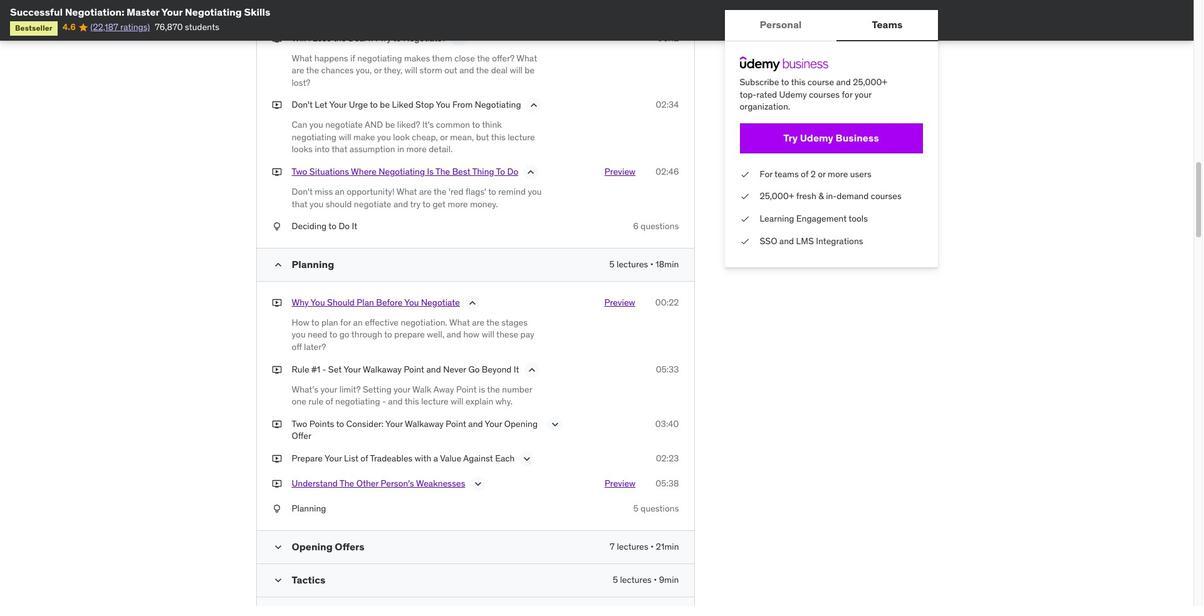 Task type: locate. For each thing, give the bounding box(es) containing it.
your right set
[[343, 364, 361, 375]]

2 vertical spatial hide lecture description image
[[466, 297, 479, 309]]

1 horizontal spatial that
[[332, 144, 347, 155]]

and down explain
[[468, 418, 483, 430]]

hide lecture description image for to
[[525, 166, 537, 179]]

5 down 7
[[613, 574, 618, 586]]

what inside how to plan for an effective negotiation. what are the stages you need to go through to prepare well, and how will these pay off later?
[[449, 317, 470, 328]]

0 horizontal spatial i
[[308, 32, 310, 44]]

0 vertical spatial an
[[335, 186, 345, 197]]

• left 21min
[[651, 541, 654, 552]]

1 horizontal spatial or
[[440, 132, 448, 143]]

it's
[[422, 119, 434, 131]]

later?
[[304, 342, 326, 353]]

udemy up the organization.
[[779, 89, 807, 100]]

the inside how to plan for an effective negotiation. what are the stages you need to go through to prepare well, and how will these pay off later?
[[486, 317, 499, 328]]

integrations
[[816, 235, 863, 247]]

1 horizontal spatial walkaway
[[405, 418, 444, 430]]

you right "remind"
[[528, 186, 542, 197]]

1 vertical spatial udemy
[[800, 132, 833, 144]]

0 horizontal spatial walkaway
[[363, 364, 402, 375]]

point inside two points to consider: your walkaway point and your opening offer
[[446, 418, 466, 430]]

0 vertical spatial courses
[[809, 89, 840, 100]]

one
[[292, 396, 306, 407]]

the
[[435, 166, 450, 177], [340, 478, 354, 489]]

you
[[309, 119, 323, 131], [377, 132, 391, 143], [528, 186, 542, 197], [310, 198, 324, 210], [292, 329, 306, 341]]

the left deal
[[476, 65, 489, 76]]

0 vertical spatial opening
[[504, 418, 538, 430]]

courses down the course
[[809, 89, 840, 100]]

hide lecture description image up close
[[453, 32, 465, 45]]

lectures for tactics
[[620, 574, 652, 586]]

try
[[380, 32, 391, 44], [783, 132, 798, 144]]

that inside "don't miss an opportunity! what are the 'red flags' to remind you that you should negotiate and try to get more money."
[[292, 198, 308, 210]]

2 small image from the top
[[272, 574, 284, 587]]

1 horizontal spatial negotiating
[[379, 166, 425, 177]]

2 two from the top
[[292, 418, 307, 430]]

• left 18min
[[650, 259, 654, 270]]

you right before
[[404, 297, 419, 308]]

negotiate inside the can you negotiate and be liked? it's common to think negotiating will make you look cheap, or mean, but this lecture looks into that assumption in more detail.
[[325, 119, 363, 131]]

this down walk
[[405, 396, 419, 407]]

1 two from the top
[[292, 166, 307, 177]]

plan
[[357, 297, 374, 308]]

and down 'setting'
[[388, 396, 403, 407]]

this down think
[[491, 132, 506, 143]]

hide lecture description image for will i lose the deal if i try to negotiate?
[[453, 32, 465, 45]]

point left is
[[456, 384, 477, 395]]

for teams of 2 or more users
[[760, 168, 871, 180]]

of right rule
[[326, 396, 333, 407]]

1 vertical spatial courses
[[871, 191, 902, 202]]

the up lost?
[[306, 65, 319, 76]]

2 horizontal spatial your
[[855, 89, 872, 100]]

the right is
[[435, 166, 450, 177]]

xsmall image
[[272, 99, 282, 111], [272, 166, 282, 178], [740, 168, 750, 181], [740, 191, 750, 203], [272, 221, 282, 233], [740, 235, 750, 248], [272, 297, 282, 309], [272, 364, 282, 376], [272, 418, 282, 431], [272, 453, 282, 465], [272, 503, 282, 515]]

and right sso
[[779, 235, 794, 247]]

0 vertical spatial -
[[322, 364, 326, 375]]

opening down why.
[[504, 418, 538, 430]]

and inside what happens if negotiating makes them close the offer? what are the chances you, or they, will storm out and the deal will be lost?
[[459, 65, 474, 76]]

two up offer at the bottom left
[[292, 418, 307, 430]]

0 vertical spatial that
[[332, 144, 347, 155]]

rule #1 - set your walkaway point and never go beyond it
[[292, 364, 519, 375]]

hide lecture description image
[[527, 99, 540, 112], [525, 166, 537, 179], [466, 297, 479, 309]]

two inside two points to consider: your walkaway point and your opening offer
[[292, 418, 307, 430]]

your
[[855, 89, 872, 100], [320, 384, 337, 395], [394, 384, 410, 395]]

1 vertical spatial the
[[340, 478, 354, 489]]

you right the why
[[311, 297, 325, 308]]

or
[[374, 65, 382, 76], [440, 132, 448, 143], [818, 168, 826, 180]]

1 questions from the top
[[641, 221, 679, 232]]

1 vertical spatial opening
[[292, 541, 333, 553]]

1 vertical spatial of
[[326, 396, 333, 407]]

lecture inside what's your limit? setting your walk away point is the number one rule of negotiating - and this lecture will explain why.
[[421, 396, 449, 407]]

do right to
[[507, 166, 518, 177]]

don't left miss
[[292, 186, 313, 197]]

looks
[[292, 144, 313, 155]]

1 horizontal spatial the
[[435, 166, 450, 177]]

two for two points to consider: your walkaway point and your opening offer
[[292, 418, 307, 430]]

5 left 18min
[[609, 259, 614, 270]]

hide lecture description image
[[453, 32, 465, 45], [525, 364, 538, 376]]

-
[[322, 364, 326, 375], [382, 396, 386, 407]]

are up the how
[[472, 317, 485, 328]]

1 preview from the top
[[605, 166, 636, 177]]

•
[[650, 259, 654, 270], [651, 541, 654, 552], [654, 574, 657, 586]]

1 vertical spatial questions
[[641, 503, 679, 514]]

rule
[[308, 396, 323, 407]]

thing
[[472, 166, 494, 177]]

opening inside two points to consider: your walkaway point and your opening offer
[[504, 418, 538, 430]]

questions for 6 questions
[[641, 221, 679, 232]]

what up the how
[[449, 317, 470, 328]]

1 vertical spatial show lecture description image
[[521, 453, 534, 466]]

2 preview from the top
[[604, 297, 635, 308]]

(22,187
[[90, 22, 118, 33]]

what right offer?
[[516, 52, 537, 64]]

be right deal
[[525, 65, 535, 76]]

1 vertical spatial negotiate
[[354, 198, 391, 210]]

0 vertical spatial or
[[374, 65, 382, 76]]

2 vertical spatial this
[[405, 396, 419, 407]]

1 vertical spatial two
[[292, 418, 307, 430]]

preview for 00:22
[[604, 297, 635, 308]]

negotiating down limit?
[[335, 396, 380, 407]]

0 vertical spatial •
[[650, 259, 654, 270]]

to
[[393, 32, 401, 44], [781, 76, 789, 88], [370, 99, 378, 110], [472, 119, 480, 131], [488, 186, 496, 197], [422, 198, 430, 210], [329, 221, 337, 232], [311, 317, 319, 328], [329, 329, 337, 341], [384, 329, 392, 341], [336, 418, 344, 430]]

understand the other person's weaknesses button
[[292, 478, 465, 493]]

will left make
[[339, 132, 351, 143]]

1 vertical spatial more
[[828, 168, 848, 180]]

an inside how to plan for an effective negotiation. what are the stages you need to go through to prepare well, and how will these pay off later?
[[353, 317, 363, 328]]

- down 'setting'
[[382, 396, 386, 407]]

them
[[432, 52, 452, 64]]

close
[[454, 52, 475, 64]]

the
[[333, 32, 346, 44], [477, 52, 490, 64], [306, 65, 319, 76], [476, 65, 489, 76], [434, 186, 447, 197], [486, 317, 499, 328], [487, 384, 500, 395]]

an
[[335, 186, 345, 197], [353, 317, 363, 328]]

0 vertical spatial more
[[406, 144, 427, 155]]

point for never
[[404, 364, 424, 375]]

xsmall image up small icon
[[272, 503, 282, 515]]

negotiating up students
[[185, 6, 242, 18]]

1 horizontal spatial more
[[448, 198, 468, 210]]

1 i from the left
[[308, 32, 310, 44]]

0 vertical spatial walkaway
[[363, 364, 402, 375]]

1 horizontal spatial of
[[360, 453, 368, 464]]

away
[[433, 384, 454, 395]]

lecture down away on the left of the page
[[421, 396, 449, 407]]

1 planning from the top
[[292, 258, 334, 271]]

point up walk
[[404, 364, 424, 375]]

questions for 5 questions
[[641, 503, 679, 514]]

udemy
[[779, 89, 807, 100], [800, 132, 833, 144]]

understand the other person's weaknesses
[[292, 478, 465, 489]]

walkaway up 'setting'
[[363, 364, 402, 375]]

small image for tactics
[[272, 574, 284, 587]]

the right is
[[487, 384, 500, 395]]

xsmall image left the why
[[272, 297, 282, 309]]

0 vertical spatial hide lecture description image
[[527, 99, 540, 112]]

teams
[[774, 168, 799, 180]]

it right beyond
[[514, 364, 519, 375]]

2 vertical spatial lectures
[[620, 574, 652, 586]]

0 vertical spatial negotiating
[[357, 52, 402, 64]]

i right will
[[308, 32, 310, 44]]

courses inside "subscribe to this course and 25,000+ top‑rated udemy courses for your organization."
[[809, 89, 840, 100]]

users
[[850, 168, 871, 180]]

negotiating
[[185, 6, 242, 18], [475, 99, 521, 110], [379, 166, 425, 177]]

don't left let
[[292, 99, 313, 110]]

1 horizontal spatial i
[[375, 32, 378, 44]]

0 horizontal spatial for
[[340, 317, 351, 328]]

the left the other at the left bottom of page
[[340, 478, 354, 489]]

small image
[[272, 259, 284, 271], [272, 574, 284, 587]]

2 horizontal spatial negotiating
[[475, 99, 521, 110]]

negotiating up into
[[292, 132, 336, 143]]

5 for planning
[[609, 259, 614, 270]]

the up these
[[486, 317, 499, 328]]

of right list in the bottom left of the page
[[360, 453, 368, 464]]

you right can
[[309, 119, 323, 131]]

2 vertical spatial point
[[446, 418, 466, 430]]

they,
[[384, 65, 403, 76]]

xsmall image for 05:38
[[272, 478, 282, 490]]

xsmall image left the learning
[[740, 213, 750, 225]]

will inside what's your limit? setting your walk away point is the number one rule of negotiating - and this lecture will explain why.
[[451, 396, 463, 407]]

and left never
[[426, 364, 441, 375]]

negotiate down opportunity!
[[354, 198, 391, 210]]

negotiation.
[[401, 317, 447, 328]]

what
[[292, 52, 312, 64], [516, 52, 537, 64], [396, 186, 417, 197], [449, 317, 470, 328]]

lectures left 18min
[[617, 259, 648, 270]]

tactics
[[292, 574, 325, 586]]

1 vertical spatial 25,000+
[[760, 191, 794, 202]]

show lecture description image for each
[[521, 453, 534, 466]]

into
[[315, 144, 330, 155]]

lectures left 9min
[[620, 574, 652, 586]]

5 up 7 lectures • 21min
[[633, 503, 638, 514]]

0 vertical spatial of
[[801, 168, 809, 180]]

to inside two points to consider: your walkaway point and your opening offer
[[336, 418, 344, 430]]

2 vertical spatial xsmall image
[[272, 478, 282, 490]]

• left 9min
[[654, 574, 657, 586]]

you inside how to plan for an effective negotiation. what are the stages you need to go through to prepare well, and how will these pay off later?
[[292, 329, 306, 341]]

0 horizontal spatial show lecture description image
[[472, 478, 484, 491]]

personal
[[760, 18, 802, 31]]

0 vertical spatial planning
[[292, 258, 334, 271]]

try up teams
[[783, 132, 798, 144]]

and inside two points to consider: your walkaway point and your opening offer
[[468, 418, 483, 430]]

1 vertical spatial lecture
[[421, 396, 449, 407]]

0 vertical spatial negotiating
[[185, 6, 242, 18]]

is
[[479, 384, 485, 395]]

1 vertical spatial lectures
[[617, 541, 648, 552]]

to up 'but'
[[472, 119, 480, 131]]

consider:
[[346, 418, 384, 430]]

2 vertical spatial show lecture description image
[[472, 478, 484, 491]]

what's your limit? setting your walk away point is the number one rule of negotiating - and this lecture will explain why.
[[292, 384, 532, 407]]

hide lecture description image for the
[[466, 297, 479, 309]]

need
[[308, 329, 327, 341]]

1 horizontal spatial lecture
[[508, 132, 535, 143]]

udemy up for teams of 2 or more users
[[800, 132, 833, 144]]

that
[[332, 144, 347, 155], [292, 198, 308, 210]]

1 vertical spatial don't
[[292, 186, 313, 197]]

sso
[[760, 235, 777, 247]]

can you negotiate and be liked? it's common to think negotiating will make you look cheap, or mean, but this lecture looks into that assumption in more detail.
[[292, 119, 535, 155]]

2 horizontal spatial of
[[801, 168, 809, 180]]

skills
[[244, 6, 270, 18]]

1 horizontal spatial courses
[[871, 191, 902, 202]]

1 don't from the top
[[292, 99, 313, 110]]

storm
[[419, 65, 442, 76]]

or inside the can you negotiate and be liked? it's common to think negotiating will make you look cheap, or mean, but this lecture looks into that assumption in more detail.
[[440, 132, 448, 143]]

0 vertical spatial xsmall image
[[272, 32, 282, 45]]

to inside "subscribe to this course and 25,000+ top‑rated udemy courses for your organization."
[[781, 76, 789, 88]]

planning down deciding
[[292, 258, 334, 271]]

1 vertical spatial hide lecture description image
[[525, 166, 537, 179]]

miss
[[315, 186, 333, 197]]

what's
[[292, 384, 318, 395]]

2 horizontal spatial or
[[818, 168, 826, 180]]

3 preview from the top
[[605, 478, 636, 489]]

get
[[433, 198, 446, 210]]

tab list
[[725, 10, 938, 41]]

1 vertical spatial for
[[340, 317, 351, 328]]

2 vertical spatial be
[[385, 119, 395, 131]]

1 horizontal spatial are
[[419, 186, 432, 197]]

0 horizontal spatial this
[[405, 396, 419, 407]]

try right if
[[380, 32, 391, 44]]

will down away on the left of the page
[[451, 396, 463, 407]]

subscribe to this course and 25,000+ top‑rated udemy courses for your organization.
[[740, 76, 887, 112]]

business
[[836, 132, 879, 144]]

questions right 6
[[641, 221, 679, 232]]

1 horizontal spatial try
[[783, 132, 798, 144]]

planning for 5 questions
[[292, 503, 326, 514]]

more down "cheap,"
[[406, 144, 427, 155]]

value
[[440, 453, 461, 464]]

deal
[[491, 65, 508, 76]]

0 vertical spatial this
[[791, 76, 805, 88]]

lost?
[[292, 77, 310, 88]]

lectures right 7
[[617, 541, 648, 552]]

effective
[[365, 317, 399, 328]]

more left users
[[828, 168, 848, 180]]

let
[[315, 99, 327, 110]]

5 for tactics
[[613, 574, 618, 586]]

personal button
[[725, 10, 837, 40]]

will right the how
[[482, 329, 494, 341]]

negotiate
[[421, 297, 460, 308]]

xsmall image left will
[[272, 32, 282, 45]]

1 vertical spatial preview
[[604, 297, 635, 308]]

point for your
[[446, 418, 466, 430]]

2 horizontal spatial show lecture description image
[[549, 418, 561, 431]]

questions down the 05:38
[[641, 503, 679, 514]]

your right let
[[329, 99, 347, 110]]

xsmall image
[[272, 32, 282, 45], [740, 213, 750, 225], [272, 478, 282, 490]]

walkaway down what's your limit? setting your walk away point is the number one rule of negotiating - and this lecture will explain why.
[[405, 418, 444, 430]]

2 vertical spatial •
[[654, 574, 657, 586]]

xsmall image left let
[[272, 99, 282, 111]]

show lecture description image
[[549, 418, 561, 431], [521, 453, 534, 466], [472, 478, 484, 491]]

will down makes
[[405, 65, 417, 76]]

negotiating up 'they,'
[[357, 52, 402, 64]]

be inside the can you negotiate and be liked? it's common to think negotiating will make you look cheap, or mean, but this lecture looks into that assumption in more detail.
[[385, 119, 395, 131]]

your right consider:
[[385, 418, 403, 430]]

hide lecture description image up number
[[525, 364, 538, 376]]

and inside "subscribe to this course and 25,000+ top‑rated udemy courses for your organization."
[[836, 76, 851, 88]]

05:38
[[656, 478, 679, 489]]

what down will
[[292, 52, 312, 64]]

be right and
[[385, 119, 395, 131]]

0 horizontal spatial lecture
[[421, 396, 449, 407]]

02:34
[[656, 99, 679, 110]]

what up try
[[396, 186, 417, 197]]

opening
[[504, 418, 538, 430], [292, 541, 333, 553]]

1 vertical spatial or
[[440, 132, 448, 143]]

fresh
[[796, 191, 816, 202]]

and left try
[[393, 198, 408, 210]]

2 planning from the top
[[292, 503, 326, 514]]

for inside "subscribe to this course and 25,000+ top‑rated udemy courses for your organization."
[[842, 89, 853, 100]]

1 vertical spatial point
[[456, 384, 477, 395]]

lectures
[[617, 259, 648, 270], [617, 541, 648, 552], [620, 574, 652, 586]]

1 vertical spatial -
[[382, 396, 386, 407]]

assumption
[[350, 144, 395, 155]]

opening up tactics
[[292, 541, 333, 553]]

1 vertical spatial negotiating
[[292, 132, 336, 143]]

25,000+ fresh & in-demand courses
[[760, 191, 902, 202]]

tools
[[849, 213, 868, 224]]

1 small image from the top
[[272, 259, 284, 271]]

why
[[292, 297, 309, 308]]

and
[[365, 119, 383, 131]]

0 horizontal spatial negotiating
[[185, 6, 242, 18]]

an up should
[[335, 186, 345, 197]]

are up lost?
[[292, 65, 304, 76]]

0 vertical spatial preview
[[605, 166, 636, 177]]

urge
[[349, 99, 368, 110]]

negotiate up make
[[325, 119, 363, 131]]

walkaway inside two points to consider: your walkaway point and your opening offer
[[405, 418, 444, 430]]

2 horizontal spatial are
[[472, 317, 485, 328]]

opportunity!
[[347, 186, 395, 197]]

1 vertical spatial are
[[419, 186, 432, 197]]

preview for 02:46
[[605, 166, 636, 177]]

0 horizontal spatial are
[[292, 65, 304, 76]]

don't inside "don't miss an opportunity! what are the 'red flags' to remind you that you should negotiate and try to get more money."
[[292, 186, 313, 197]]

or inside what happens if negotiating makes them close the offer? what are the chances you, or they, will storm out and the deal will be lost?
[[374, 65, 382, 76]]

76,870 students
[[155, 22, 219, 33]]

0 horizontal spatial hide lecture description image
[[453, 32, 465, 45]]

0 vertical spatial lecture
[[508, 132, 535, 143]]

negotiating up think
[[475, 99, 521, 110]]

2 don't from the top
[[292, 186, 313, 197]]

your down why.
[[485, 418, 502, 430]]

0 vertical spatial udemy
[[779, 89, 807, 100]]

udemy business image
[[740, 56, 828, 71]]

and down close
[[459, 65, 474, 76]]

0 vertical spatial do
[[507, 166, 518, 177]]

1 vertical spatial small image
[[272, 574, 284, 587]]

06:12
[[657, 32, 679, 44]]

organization.
[[740, 101, 790, 112]]

the left "deal"
[[333, 32, 346, 44]]

are inside how to plan for an effective negotiation. what are the stages you need to go through to prepare well, and how will these pay off later?
[[472, 317, 485, 328]]

2 vertical spatial of
[[360, 453, 368, 464]]

lecture right 'but'
[[508, 132, 535, 143]]

hide lecture description image for think
[[527, 99, 540, 112]]

other
[[356, 478, 379, 489]]

two for two situations where negotiating is the best thing to do
[[292, 166, 307, 177]]

and
[[459, 65, 474, 76], [836, 76, 851, 88], [393, 198, 408, 210], [779, 235, 794, 247], [447, 329, 461, 341], [426, 364, 441, 375], [388, 396, 403, 407], [468, 418, 483, 430]]

mean,
[[450, 132, 474, 143]]

two inside button
[[292, 166, 307, 177]]

0 horizontal spatial the
[[340, 478, 354, 489]]

point
[[404, 364, 424, 375], [456, 384, 477, 395], [446, 418, 466, 430]]

4.6
[[62, 22, 76, 33]]

2 questions from the top
[[641, 503, 679, 514]]

you right the stop
[[436, 99, 450, 110]]

2 horizontal spatial you
[[436, 99, 450, 110]]

that inside the can you negotiate and be liked? it's common to think negotiating will make you look cheap, or mean, but this lecture looks into that assumption in more detail.
[[332, 144, 347, 155]]

preview up '5 questions' at the bottom right
[[605, 478, 636, 489]]

0 horizontal spatial more
[[406, 144, 427, 155]]

i right if
[[375, 32, 378, 44]]

1 horizontal spatial opening
[[504, 418, 538, 430]]

0 vertical spatial point
[[404, 364, 424, 375]]

- right #1
[[322, 364, 326, 375]]

0 vertical spatial the
[[435, 166, 450, 177]]

xsmall image left fresh
[[740, 191, 750, 203]]

0 horizontal spatial do
[[339, 221, 350, 232]]

to down effective
[[384, 329, 392, 341]]

0 horizontal spatial of
[[326, 396, 333, 407]]



Task type: vqa. For each thing, say whether or not it's contained in the screenshot.
Don't miss an opportunity! What are the 'red flags' to remind you that you should negotiate and try to get more money. 'Don't'
yes



Task type: describe. For each thing, give the bounding box(es) containing it.
situations
[[309, 166, 349, 177]]

xsmall image left the for
[[740, 168, 750, 181]]

1 vertical spatial be
[[380, 99, 390, 110]]

0 horizontal spatial 25,000+
[[760, 191, 794, 202]]

tradeables
[[370, 453, 413, 464]]

off
[[292, 342, 302, 353]]

why you should plan before you negotiate button
[[292, 297, 460, 312]]

learning engagement tools
[[760, 213, 868, 224]]

if
[[368, 32, 373, 44]]

are inside "don't miss an opportunity! what are the 'red flags' to remind you that you should negotiate and try to get more money."
[[419, 186, 432, 197]]

02:23
[[656, 453, 679, 464]]

0 horizontal spatial opening
[[292, 541, 333, 553]]

21min
[[656, 541, 679, 552]]

walkaway for set
[[363, 364, 402, 375]]

teams
[[872, 18, 903, 31]]

offers
[[335, 541, 364, 553]]

1 vertical spatial xsmall image
[[740, 213, 750, 225]]

how
[[463, 329, 480, 341]]

lms
[[796, 235, 814, 247]]

2 i from the left
[[375, 32, 378, 44]]

with
[[415, 453, 431, 464]]

1 vertical spatial 5
[[633, 503, 638, 514]]

detail.
[[429, 144, 453, 155]]

can
[[292, 119, 307, 131]]

7 lectures • 21min
[[610, 541, 679, 552]]

deal
[[348, 32, 366, 44]]

to down should
[[329, 221, 337, 232]]

walk
[[412, 384, 432, 395]]

money.
[[470, 198, 498, 210]]

the inside two situations where negotiating is the best thing to do button
[[435, 166, 450, 177]]

why.
[[495, 396, 513, 407]]

rule
[[292, 364, 309, 375]]

remind
[[498, 186, 526, 197]]

you down and
[[377, 132, 391, 143]]

will inside how to plan for an effective negotiation. what are the stages you need to go through to prepare well, and how will these pay off later?
[[482, 329, 494, 341]]

your inside "subscribe to this course and 25,000+ top‑rated udemy courses for your organization."
[[855, 89, 872, 100]]

to inside the can you negotiate and be liked? it's common to think negotiating will make you look cheap, or mean, but this lecture looks into that assumption in more detail.
[[472, 119, 480, 131]]

liked
[[392, 99, 413, 110]]

don't let your urge to be liked stop you from negotiating
[[292, 99, 521, 110]]

number
[[502, 384, 532, 395]]

out
[[444, 65, 457, 76]]

1 vertical spatial do
[[339, 221, 350, 232]]

you down miss
[[310, 198, 324, 210]]

and inside what's your limit? setting your walk away point is the number one rule of negotiating - and this lecture will explain why.
[[388, 396, 403, 407]]

don't for don't miss an opportunity! what are the 'red flags' to remind you that you should negotiate and try to get more money.
[[292, 186, 313, 197]]

prepare
[[292, 453, 323, 464]]

should
[[326, 198, 352, 210]]

teams button
[[837, 10, 938, 40]]

the inside "don't miss an opportunity! what are the 'red flags' to remind you that you should negotiate and try to get more money."
[[434, 186, 447, 197]]

don't for don't let your urge to be liked stop you from negotiating
[[292, 99, 313, 110]]

xsmall image left situations
[[272, 166, 282, 178]]

25,000+ inside "subscribe to this course and 25,000+ top‑rated udemy courses for your organization."
[[853, 76, 887, 88]]

1 vertical spatial negotiating
[[475, 99, 521, 110]]

• for planning
[[650, 259, 654, 270]]

to left go
[[329, 329, 337, 341]]

limit?
[[339, 384, 361, 395]]

an inside "don't miss an opportunity! what are the 'red flags' to remind you that you should negotiate and try to get more money."
[[335, 186, 345, 197]]

&
[[818, 191, 824, 202]]

xsmall image left sso
[[740, 235, 750, 248]]

planning for 5 lectures
[[292, 258, 334, 271]]

course
[[808, 76, 834, 88]]

point inside what's your limit? setting your walk away point is the number one rule of negotiating - and this lecture will explain why.
[[456, 384, 477, 395]]

successful negotiation: master your negotiating skills
[[10, 6, 270, 18]]

and inside "don't miss an opportunity! what are the 'red flags' to remind you that you should negotiate and try to get more money."
[[393, 198, 408, 210]]

9min
[[659, 574, 679, 586]]

2 vertical spatial or
[[818, 168, 826, 180]]

explain
[[465, 396, 493, 407]]

76,870
[[155, 22, 183, 33]]

to right if
[[393, 32, 401, 44]]

this inside the can you negotiate and be liked? it's common to think negotiating will make you look cheap, or mean, but this lecture looks into that assumption in more detail.
[[491, 132, 506, 143]]

1 horizontal spatial it
[[514, 364, 519, 375]]

preview for 05:38
[[605, 478, 636, 489]]

will right deal
[[510, 65, 523, 76]]

udemy inside "subscribe to this course and 25,000+ top‑rated udemy courses for your organization."
[[779, 89, 807, 100]]

person's
[[381, 478, 414, 489]]

small image
[[272, 541, 284, 554]]

what inside "don't miss an opportunity! what are the 'red flags' to remind you that you should negotiate and try to get more money."
[[396, 186, 417, 197]]

do inside button
[[507, 166, 518, 177]]

to right urge
[[370, 99, 378, 110]]

0 horizontal spatial it
[[352, 221, 357, 232]]

(22,187 ratings)
[[90, 22, 150, 33]]

more inside the can you negotiate and be liked? it's common to think negotiating will make you look cheap, or mean, but this lecture looks into that assumption in more detail.
[[406, 144, 427, 155]]

stop
[[416, 99, 434, 110]]

the right close
[[477, 52, 490, 64]]

negotiating inside what happens if negotiating makes them close the offer? what are the chances you, or they, will storm out and the deal will be lost?
[[357, 52, 402, 64]]

this inside what's your limit? setting your walk away point is the number one rule of negotiating - and this lecture will explain why.
[[405, 396, 419, 407]]

xsmall image left prepare on the bottom left of page
[[272, 453, 282, 465]]

#1
[[311, 364, 320, 375]]

xsmall image left rule
[[272, 364, 282, 376]]

set
[[328, 364, 342, 375]]

to right try
[[422, 198, 430, 210]]

will inside the can you negotiate and be liked? it's common to think negotiating will make you look cheap, or mean, but this lecture looks into that assumption in more detail.
[[339, 132, 351, 143]]

negotiate?
[[403, 32, 446, 44]]

the inside what's your limit? setting your walk away point is the number one rule of negotiating - and this lecture will explain why.
[[487, 384, 500, 395]]

beyond
[[482, 364, 512, 375]]

0 horizontal spatial -
[[322, 364, 326, 375]]

how to plan for an effective negotiation. what are the stages you need to go through to prepare well, and how will these pay off later?
[[292, 317, 534, 353]]

negotiating inside what's your limit? setting your walk away point is the number one rule of negotiating - and this lecture will explain why.
[[335, 396, 380, 407]]

0 vertical spatial try
[[380, 32, 391, 44]]

18min
[[656, 259, 679, 270]]

xsmall image for 06:12
[[272, 32, 282, 45]]

are inside what happens if negotiating makes them close the offer? what are the chances you, or they, will storm out and the deal will be lost?
[[292, 65, 304, 76]]

deciding
[[292, 221, 327, 232]]

your up 76,870
[[161, 6, 183, 18]]

small image for planning
[[272, 259, 284, 271]]

in-
[[826, 191, 837, 202]]

ratings)
[[120, 22, 150, 33]]

best
[[452, 166, 470, 177]]

your left list in the bottom left of the page
[[325, 453, 342, 464]]

0 horizontal spatial your
[[320, 384, 337, 395]]

for inside how to plan for an effective negotiation. what are the stages you need to go through to prepare well, and how will these pay off later?
[[340, 317, 351, 328]]

2 horizontal spatial more
[[828, 168, 848, 180]]

of inside what's your limit? setting your walk away point is the number one rule of negotiating - and this lecture will explain why.
[[326, 396, 333, 407]]

to up need
[[311, 317, 319, 328]]

will
[[292, 32, 306, 44]]

in
[[397, 144, 404, 155]]

offer?
[[492, 52, 515, 64]]

03:40
[[655, 418, 679, 430]]

subscribe
[[740, 76, 779, 88]]

these
[[496, 329, 518, 341]]

to up the money.
[[488, 186, 496, 197]]

two points to consider: your walkaway point and your opening offer
[[292, 418, 538, 442]]

xsmall image left deciding
[[272, 221, 282, 233]]

try inside "try udemy business" link
[[783, 132, 798, 144]]

xsmall image left offer at the bottom left
[[272, 418, 282, 431]]

• for opening offers
[[651, 541, 654, 552]]

opening offers
[[292, 541, 364, 553]]

try udemy business
[[783, 132, 879, 144]]

plan
[[321, 317, 338, 328]]

list
[[344, 453, 358, 464]]

show lecture description image for opening
[[549, 418, 561, 431]]

deciding to do it
[[292, 221, 357, 232]]

6
[[633, 221, 638, 232]]

before
[[376, 297, 403, 308]]

more inside "don't miss an opportunity! what are the 'red flags' to remind you that you should negotiate and try to get more money."
[[448, 198, 468, 210]]

- inside what's your limit? setting your walk away point is the number one rule of negotiating - and this lecture will explain why.
[[382, 396, 386, 407]]

the inside understand the other person's weaknesses button
[[340, 478, 354, 489]]

tab list containing personal
[[725, 10, 938, 41]]

negotiating inside button
[[379, 166, 425, 177]]

7
[[610, 541, 615, 552]]

this inside "subscribe to this course and 25,000+ top‑rated udemy courses for your organization."
[[791, 76, 805, 88]]

• for tactics
[[654, 574, 657, 586]]

6 questions
[[633, 221, 679, 232]]

lectures for planning
[[617, 259, 648, 270]]

will i lose the deal if i try to negotiate?
[[292, 32, 446, 44]]

walkaway for consider:
[[405, 418, 444, 430]]

flags'
[[466, 186, 486, 197]]

negotiating inside the can you negotiate and be liked? it's common to think negotiating will make you look cheap, or mean, but this lecture looks into that assumption in more detail.
[[292, 132, 336, 143]]

understand
[[292, 478, 338, 489]]

never
[[443, 364, 466, 375]]

5 lectures • 9min
[[613, 574, 679, 586]]

chances
[[321, 65, 354, 76]]

where
[[351, 166, 377, 177]]

0 horizontal spatial you
[[311, 297, 325, 308]]

be inside what happens if negotiating makes them close the offer? what are the chances you, or they, will storm out and the deal will be lost?
[[525, 65, 535, 76]]

and inside how to plan for an effective negotiation. what are the stages you need to go through to prepare well, and how will these pay off later?
[[447, 329, 461, 341]]

lectures for opening offers
[[617, 541, 648, 552]]

negotiate inside "don't miss an opportunity! what are the 'red flags' to remind you that you should negotiate and try to get more money."
[[354, 198, 391, 210]]

a
[[433, 453, 438, 464]]

try udemy business link
[[740, 123, 923, 153]]

against
[[463, 453, 493, 464]]

master
[[127, 6, 159, 18]]

1 horizontal spatial you
[[404, 297, 419, 308]]

lecture inside the can you negotiate and be liked? it's common to think negotiating will make you look cheap, or mean, but this lecture looks into that assumption in more detail.
[[508, 132, 535, 143]]

1 horizontal spatial your
[[394, 384, 410, 395]]

hide lecture description image for rule #1 - set your walkaway point and never go beyond it
[[525, 364, 538, 376]]



